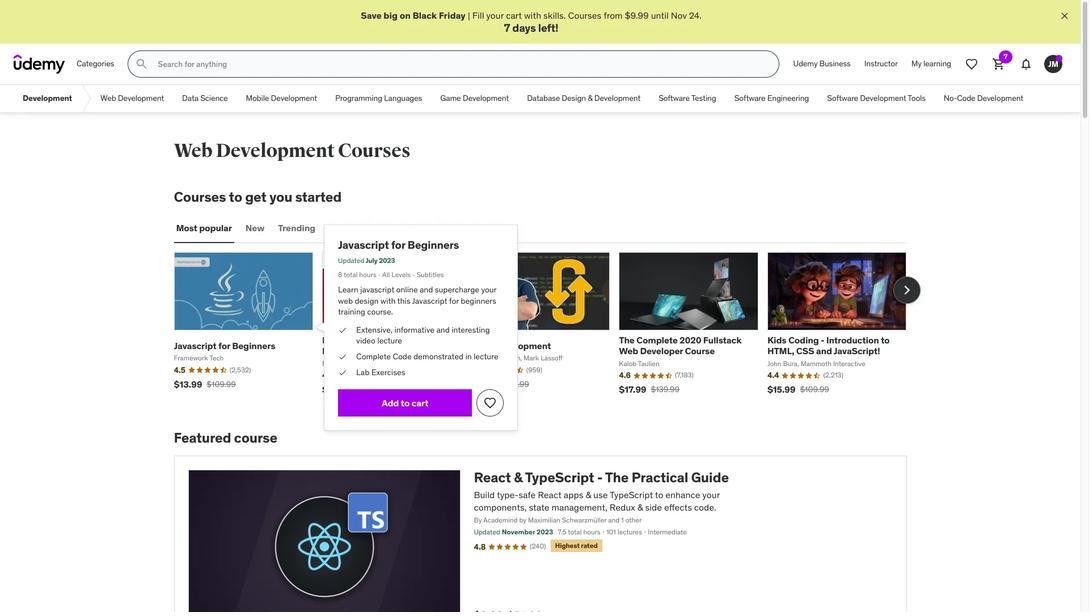 Task type: locate. For each thing, give the bounding box(es) containing it.
0 vertical spatial react
[[474, 469, 511, 487]]

academind
[[483, 516, 518, 525]]

beginners inside javascript for beginners framework tech
[[232, 340, 275, 352]]

next image
[[898, 281, 916, 299]]

beginners
[[408, 238, 459, 252], [232, 340, 275, 352]]

& right design
[[588, 93, 592, 103]]

2 xsmall image from the top
[[338, 367, 347, 378]]

for
[[391, 238, 405, 252], [449, 296, 459, 306], [218, 340, 230, 352]]

7 left days
[[504, 21, 510, 35]]

build
[[474, 489, 495, 501]]

1 horizontal spatial hours
[[583, 528, 600, 537]]

1 vertical spatial javascript
[[412, 296, 447, 306]]

1 horizontal spatial javascript for beginners link
[[338, 238, 459, 252]]

& left side
[[637, 502, 643, 513]]

development down udemy image
[[23, 93, 72, 103]]

data science
[[182, 93, 228, 103]]

web down data
[[174, 139, 212, 163]]

development for ajax development
[[494, 340, 551, 352]]

kids coding - introduction to html, css and javascript! link
[[767, 335, 890, 357]]

data
[[182, 93, 199, 103]]

0 vertical spatial for
[[391, 238, 405, 252]]

1 xsmall image from the top
[[338, 325, 347, 336]]

1 vertical spatial the
[[605, 469, 629, 487]]

the inside the complete 2020 fullstack web developer course
[[619, 335, 635, 346]]

testing
[[691, 93, 716, 103]]

0 vertical spatial hours
[[359, 271, 376, 279]]

0 vertical spatial complete
[[636, 335, 678, 346]]

complete inside the complete 2020 fullstack web developer course
[[636, 335, 678, 346]]

cart up days
[[506, 10, 522, 21]]

1 vertical spatial with
[[380, 296, 396, 306]]

complete left 2020
[[636, 335, 678, 346]]

1 horizontal spatial react
[[538, 489, 561, 501]]

1 software from the left
[[659, 93, 690, 103]]

you have alerts image
[[1056, 55, 1062, 62]]

cart
[[506, 10, 522, 21], [411, 397, 428, 409]]

supercharge
[[435, 285, 479, 295]]

1 vertical spatial typescript
[[610, 489, 653, 501]]

7 link
[[985, 51, 1012, 78]]

big
[[384, 10, 398, 21]]

0 vertical spatial the
[[619, 335, 635, 346]]

xsmall image
[[338, 352, 347, 363]]

2023 inside javascript for beginners updated july 2023
[[379, 257, 395, 265]]

courses up most popular
[[174, 188, 226, 206]]

with up course.
[[380, 296, 396, 306]]

the complete 2020 fullstack web developer course link
[[619, 335, 742, 357]]

save big on black friday | fill your cart with skills. courses from $9.99 until nov 24. 7 days left!
[[361, 10, 702, 35]]

complete up "lab exercises"
[[356, 352, 391, 362]]

2 software from the left
[[734, 93, 765, 103]]

1 vertical spatial javascript for beginners link
[[174, 340, 275, 352]]

2020
[[680, 335, 701, 346]]

development right mobile
[[271, 93, 317, 103]]

left!
[[538, 21, 558, 35]]

until
[[651, 10, 669, 21]]

0 horizontal spatial beginners
[[232, 340, 275, 352]]

and down subtitles
[[420, 285, 433, 295]]

0 horizontal spatial web
[[100, 93, 116, 103]]

javascript for beginners link up all levels
[[338, 238, 459, 252]]

beginners up (2,532)
[[232, 340, 275, 352]]

Search for anything text field
[[156, 55, 765, 74]]

game development
[[440, 93, 509, 103]]

development up you
[[216, 139, 335, 163]]

software for software engineering
[[734, 93, 765, 103]]

for inside learn javascript online and supercharge your web design with this javascript for beginners training course.
[[449, 296, 459, 306]]

0 vertical spatial your
[[486, 10, 504, 21]]

1 vertical spatial updated
[[474, 528, 500, 537]]

2 horizontal spatial software
[[827, 93, 858, 103]]

7.5
[[558, 528, 566, 537]]

with
[[524, 10, 541, 21], [380, 296, 396, 306]]

software testing
[[659, 93, 716, 103]]

to inside react & typescript - the practical guide build type-safe react apps & use typescript to enhance your components, state management, redux & side effects code. by academind by maximilian schwarzmüller and 1 other
[[655, 489, 663, 501]]

1 vertical spatial web
[[174, 139, 212, 163]]

0 vertical spatial wishlist image
[[965, 57, 978, 71]]

get
[[245, 188, 266, 206]]

for up the tech at the left bottom of the page
[[218, 340, 230, 352]]

0 vertical spatial beginners
[[408, 238, 459, 252]]

friday
[[439, 10, 466, 21]]

2 vertical spatial web
[[619, 346, 638, 357]]

course
[[234, 429, 277, 447]]

0 vertical spatial web
[[100, 93, 116, 103]]

development right design
[[594, 93, 640, 103]]

1 horizontal spatial wishlist image
[[965, 57, 978, 71]]

1 vertical spatial lecture
[[474, 352, 498, 362]]

- inside react & typescript - the practical guide build type-safe react apps & use typescript to enhance your components, state management, redux & side effects code. by academind by maximilian schwarzmüller and 1 other
[[597, 469, 603, 487]]

xsmall image down xsmall image
[[338, 367, 347, 378]]

web right arrow pointing to subcategory menu links image
[[100, 93, 116, 103]]

2 horizontal spatial for
[[449, 296, 459, 306]]

to
[[229, 188, 242, 206], [881, 335, 890, 346], [401, 397, 410, 409], [655, 489, 663, 501]]

0 horizontal spatial typescript
[[525, 469, 594, 487]]

hours down july
[[359, 271, 376, 279]]

on
[[400, 10, 411, 21]]

hours
[[359, 271, 376, 279], [583, 528, 600, 537]]

cart right add
[[411, 397, 428, 409]]

to right add
[[401, 397, 410, 409]]

the up use
[[605, 469, 629, 487]]

javascript for beginners link
[[338, 238, 459, 252], [174, 340, 275, 352]]

0 vertical spatial total
[[344, 271, 358, 279]]

1 horizontal spatial javascript
[[338, 238, 389, 252]]

1 horizontal spatial beginners
[[408, 238, 459, 252]]

udemy business link
[[786, 51, 857, 78]]

0 horizontal spatial hours
[[359, 271, 376, 279]]

0 vertical spatial typescript
[[525, 469, 594, 487]]

instructor link
[[857, 51, 905, 78]]

1 horizontal spatial code
[[957, 93, 975, 103]]

web development
[[100, 93, 164, 103]]

for inside javascript for beginners updated july 2023
[[391, 238, 405, 252]]

0 horizontal spatial lecture
[[377, 336, 402, 346]]

most popular
[[176, 223, 232, 234]]

total right 8
[[344, 271, 358, 279]]

development inside "carousel" element
[[494, 340, 551, 352]]

ajax development
[[471, 340, 551, 352]]

and inside extensive, informative and interesting video lecture
[[436, 325, 450, 335]]

total right 7.5
[[568, 528, 582, 537]]

typescript up redux
[[610, 489, 653, 501]]

and up demonstrated
[[436, 325, 450, 335]]

maximilian
[[528, 516, 560, 525]]

0 vertical spatial 7
[[504, 21, 510, 35]]

1 horizontal spatial courses
[[338, 139, 410, 163]]

1 horizontal spatial complete
[[636, 335, 678, 346]]

for up all levels
[[391, 238, 405, 252]]

development for game development
[[463, 93, 509, 103]]

0 horizontal spatial 2023
[[379, 257, 395, 265]]

0 vertical spatial code
[[957, 93, 975, 103]]

1 horizontal spatial software
[[734, 93, 765, 103]]

software left engineering
[[734, 93, 765, 103]]

safe
[[518, 489, 536, 501]]

software for software testing
[[659, 93, 690, 103]]

beginners up subtitles
[[408, 238, 459, 252]]

1 vertical spatial wishlist image
[[483, 397, 497, 410]]

1 vertical spatial 7
[[1004, 52, 1008, 61]]

and inside learn javascript online and supercharge your web design with this javascript for beginners training course.
[[420, 285, 433, 295]]

learn javascript online and supercharge your web design with this javascript for beginners training course.
[[338, 285, 496, 317]]

xsmall image for extensive,
[[338, 325, 347, 336]]

0 vertical spatial javascript for beginners link
[[338, 238, 459, 252]]

0 vertical spatial cart
[[506, 10, 522, 21]]

2023 up all
[[379, 257, 395, 265]]

1
[[621, 516, 624, 525]]

1 vertical spatial xsmall image
[[338, 367, 347, 378]]

arrow pointing to subcategory menu links image
[[81, 85, 91, 112]]

2 horizontal spatial web
[[619, 346, 638, 357]]

development left tools
[[860, 93, 906, 103]]

2023
[[379, 257, 395, 265], [537, 528, 553, 537]]

web left developer
[[619, 346, 638, 357]]

to up side
[[655, 489, 663, 501]]

javascript down online
[[412, 296, 447, 306]]

1 vertical spatial cart
[[411, 397, 428, 409]]

1 horizontal spatial for
[[391, 238, 405, 252]]

software left testing
[[659, 93, 690, 103]]

for down supercharge
[[449, 296, 459, 306]]

hours for 7.5 total hours
[[583, 528, 600, 537]]

react up the state
[[538, 489, 561, 501]]

trending button
[[276, 215, 318, 242]]

7 left notifications image
[[1004, 52, 1008, 61]]

0 horizontal spatial code
[[393, 352, 412, 362]]

with up days
[[524, 10, 541, 21]]

game
[[440, 93, 461, 103]]

0 horizontal spatial with
[[380, 296, 396, 306]]

javascript for beginners link up the tech at the left bottom of the page
[[174, 340, 275, 352]]

course
[[685, 346, 715, 357]]

your right the fill at the top left of the page
[[486, 10, 504, 21]]

web
[[100, 93, 116, 103], [174, 139, 212, 163], [619, 346, 638, 357]]

programming languages
[[335, 93, 422, 103]]

javascript up framework
[[174, 340, 216, 352]]

popular
[[199, 223, 232, 234]]

javascript for javascript for beginners updated july 2023
[[338, 238, 389, 252]]

0 horizontal spatial javascript for beginners link
[[174, 340, 275, 352]]

courses left from
[[568, 10, 601, 21]]

1 vertical spatial courses
[[338, 139, 410, 163]]

to left the "get"
[[229, 188, 242, 206]]

javascript inside javascript for beginners updated july 2023
[[338, 238, 389, 252]]

2 horizontal spatial javascript
[[412, 296, 447, 306]]

1 horizontal spatial typescript
[[610, 489, 653, 501]]

total for 7.5
[[568, 528, 582, 537]]

1 vertical spatial 2023
[[537, 528, 553, 537]]

wishlist image
[[965, 57, 978, 71], [483, 397, 497, 410]]

updated up 8 total hours at the left top of the page
[[338, 257, 364, 265]]

typescript up apps
[[525, 469, 594, 487]]

0 horizontal spatial total
[[344, 271, 358, 279]]

2 vertical spatial javascript
[[174, 340, 216, 352]]

javascript for beginners link inside "carousel" element
[[174, 340, 275, 352]]

fullstack
[[703, 335, 742, 346]]

1 horizontal spatial with
[[524, 10, 541, 21]]

your up "code."
[[702, 489, 720, 501]]

javascript for beginners link for all levels
[[338, 238, 459, 252]]

1 vertical spatial react
[[538, 489, 561, 501]]

0 vertical spatial xsmall image
[[338, 325, 347, 336]]

0 vertical spatial 2023
[[379, 257, 395, 265]]

notifications image
[[1019, 57, 1033, 71]]

1 vertical spatial -
[[597, 469, 603, 487]]

1 vertical spatial beginners
[[232, 340, 275, 352]]

- up use
[[597, 469, 603, 487]]

beginners for javascript for beginners updated july 2023
[[408, 238, 459, 252]]

2 vertical spatial your
[[702, 489, 720, 501]]

2 vertical spatial courses
[[174, 188, 226, 206]]

tech
[[209, 354, 224, 362]]

cart inside save big on black friday | fill your cart with skills. courses from $9.99 until nov 24. 7 days left!
[[506, 10, 522, 21]]

web inside 'link'
[[100, 93, 116, 103]]

3 software from the left
[[827, 93, 858, 103]]

web inside the complete 2020 fullstack web developer course
[[619, 346, 638, 357]]

your up beginners
[[481, 285, 496, 295]]

1 horizontal spatial web
[[174, 139, 212, 163]]

black
[[413, 10, 437, 21]]

$13.99 $109.99
[[174, 379, 236, 390]]

new button
[[243, 215, 267, 242]]

1 vertical spatial code
[[393, 352, 412, 362]]

0 horizontal spatial wishlist image
[[483, 397, 497, 410]]

2023 down maximilian
[[537, 528, 553, 537]]

0 horizontal spatial for
[[218, 340, 230, 352]]

development for web development courses
[[216, 139, 335, 163]]

mobile
[[246, 93, 269, 103]]

0 vertical spatial with
[[524, 10, 541, 21]]

all levels
[[382, 271, 411, 279]]

mobile development link
[[237, 85, 326, 112]]

interesting
[[452, 325, 490, 335]]

lecture inside extensive, informative and interesting video lecture
[[377, 336, 402, 346]]

4.8
[[474, 542, 486, 552]]

to right javascript!
[[881, 335, 890, 346]]

complete code demonstrated in lecture
[[356, 352, 498, 362]]

enhance
[[665, 489, 700, 501]]

0 vertical spatial javascript
[[338, 238, 389, 252]]

by
[[474, 516, 482, 525]]

1 horizontal spatial -
[[821, 335, 824, 346]]

lecture down extensive,
[[377, 336, 402, 346]]

0 horizontal spatial software
[[659, 93, 690, 103]]

web
[[338, 296, 353, 306]]

to inside kids coding - introduction to html, css and javascript!
[[881, 335, 890, 346]]

beginners for javascript for beginners framework tech
[[232, 340, 275, 352]]

the left developer
[[619, 335, 635, 346]]

hours up rated
[[583, 528, 600, 537]]

javascript inside learn javascript online and supercharge your web design with this javascript for beginners training course.
[[412, 296, 447, 306]]

javascript!
[[834, 346, 880, 357]]

the complete 2020 fullstack web developer course
[[619, 335, 742, 357]]

development down submit search image
[[118, 93, 164, 103]]

0 horizontal spatial complete
[[356, 352, 391, 362]]

0 vertical spatial updated
[[338, 257, 364, 265]]

total
[[344, 271, 358, 279], [568, 528, 582, 537]]

and right css
[[816, 346, 832, 357]]

development right ajax
[[494, 340, 551, 352]]

xsmall image for lab
[[338, 367, 347, 378]]

trending
[[278, 223, 315, 234]]

software down business
[[827, 93, 858, 103]]

7 inside save big on black friday | fill your cart with skills. courses from $9.99 until nov 24. 7 days left!
[[504, 21, 510, 35]]

development for mobile development
[[271, 93, 317, 103]]

0 vertical spatial courses
[[568, 10, 601, 21]]

0 horizontal spatial javascript
[[174, 340, 216, 352]]

0 vertical spatial -
[[821, 335, 824, 346]]

xsmall image down training
[[338, 325, 347, 336]]

development right game at left
[[463, 93, 509, 103]]

the
[[619, 335, 635, 346], [605, 469, 629, 487]]

1 vertical spatial for
[[449, 296, 459, 306]]

2532 reviews element
[[230, 366, 251, 375]]

1 vertical spatial hours
[[583, 528, 600, 537]]

0 horizontal spatial -
[[597, 469, 603, 487]]

$109.99
[[207, 379, 236, 389]]

javascript inside javascript for beginners framework tech
[[174, 340, 216, 352]]

software for software development tools
[[827, 93, 858, 103]]

no-code development
[[944, 93, 1023, 103]]

xsmall image
[[338, 325, 347, 336], [338, 367, 347, 378]]

in
[[465, 352, 472, 362]]

1 horizontal spatial updated
[[474, 528, 500, 537]]

lecture
[[377, 336, 402, 346], [474, 352, 498, 362]]

1 horizontal spatial total
[[568, 528, 582, 537]]

0 vertical spatial lecture
[[377, 336, 402, 346]]

and inside kids coding - introduction to html, css and javascript!
[[816, 346, 832, 357]]

programming
[[335, 93, 382, 103]]

courses down programming languages link
[[338, 139, 410, 163]]

subtitles
[[417, 271, 444, 279]]

updated down by
[[474, 528, 500, 537]]

and left 1
[[608, 516, 619, 525]]

0 horizontal spatial 7
[[504, 21, 510, 35]]

web for web development
[[100, 93, 116, 103]]

& up safe
[[514, 469, 523, 487]]

beginners inside javascript for beginners updated july 2023
[[408, 238, 459, 252]]

2 horizontal spatial courses
[[568, 10, 601, 21]]

- right 'coding'
[[821, 335, 824, 346]]

updated november 2023
[[474, 528, 553, 537]]

lecture down ajax
[[474, 352, 498, 362]]

categories
[[77, 59, 114, 69]]

total for 8
[[344, 271, 358, 279]]

0 horizontal spatial cart
[[411, 397, 428, 409]]

javascript up july
[[338, 238, 389, 252]]

for inside javascript for beginners framework tech
[[218, 340, 230, 352]]

1 vertical spatial total
[[568, 528, 582, 537]]

react up "build"
[[474, 469, 511, 487]]

0 horizontal spatial updated
[[338, 257, 364, 265]]

1 horizontal spatial cart
[[506, 10, 522, 21]]

1 vertical spatial your
[[481, 285, 496, 295]]

2 vertical spatial for
[[218, 340, 230, 352]]

lab
[[356, 367, 369, 377]]

categories button
[[70, 51, 121, 78]]

demonstrated
[[413, 352, 463, 362]]



Task type: describe. For each thing, give the bounding box(es) containing it.
developer
[[640, 346, 683, 357]]

1 horizontal spatial 7
[[1004, 52, 1008, 61]]

4.5
[[174, 365, 185, 375]]

submit search image
[[135, 57, 149, 71]]

informative
[[394, 325, 435, 335]]

game development link
[[431, 85, 518, 112]]

cart inside button
[[411, 397, 428, 409]]

with inside save big on black friday | fill your cart with skills. courses from $9.99 until nov 24. 7 days left!
[[524, 10, 541, 21]]

courses to get you started
[[174, 188, 342, 206]]

learn
[[338, 285, 358, 295]]

1 vertical spatial complete
[[356, 352, 391, 362]]

database design & development
[[527, 93, 640, 103]]

mobile development
[[246, 93, 317, 103]]

1 horizontal spatial 2023
[[537, 528, 553, 537]]

development down 7 link
[[977, 93, 1023, 103]]

guide
[[691, 469, 729, 487]]

featured course
[[174, 429, 277, 447]]

javascript for beginners link for (2,532)
[[174, 340, 275, 352]]

use
[[593, 489, 608, 501]]

online
[[396, 285, 418, 295]]

carousel element
[[174, 252, 920, 403]]

design
[[562, 93, 586, 103]]

side
[[645, 502, 662, 513]]

close image
[[1059, 10, 1070, 22]]

0 horizontal spatial react
[[474, 469, 511, 487]]

$9.99
[[625, 10, 649, 21]]

your inside learn javascript online and supercharge your web design with this javascript for beginners training course.
[[481, 285, 496, 295]]

this
[[397, 296, 410, 306]]

to inside button
[[401, 397, 410, 409]]

and inside react & typescript - the practical guide build type-safe react apps & use typescript to enhance your components, state management, redux & side effects code. by academind by maximilian schwarzmüller and 1 other
[[608, 516, 619, 525]]

database
[[527, 93, 560, 103]]

days
[[512, 21, 536, 35]]

software development tools link
[[818, 85, 935, 112]]

management,
[[552, 502, 607, 513]]

new
[[246, 223, 264, 234]]

effects
[[664, 502, 692, 513]]

hours for 8 total hours
[[359, 271, 376, 279]]

javascript for javascript for beginners framework tech
[[174, 340, 216, 352]]

highest rated
[[555, 542, 598, 550]]

development for web development
[[118, 93, 164, 103]]

& left use
[[586, 489, 591, 501]]

web for web development courses
[[174, 139, 212, 163]]

lab exercises
[[356, 367, 405, 377]]

updated inside javascript for beginners updated july 2023
[[338, 257, 364, 265]]

schwarzmüller
[[562, 516, 606, 525]]

levels
[[391, 271, 411, 279]]

html,
[[767, 346, 794, 357]]

design
[[355, 296, 379, 306]]

code for complete
[[393, 352, 412, 362]]

shopping cart with 7 items image
[[992, 57, 1006, 71]]

courses inside save big on black friday | fill your cart with skills. courses from $9.99 until nov 24. 7 days left!
[[568, 10, 601, 21]]

(240)
[[530, 542, 546, 551]]

highest
[[555, 542, 580, 550]]

redux
[[610, 502, 635, 513]]

udemy image
[[14, 55, 65, 74]]

web development link
[[91, 85, 173, 112]]

react & typescript - the practical guide build type-safe react apps & use typescript to enhance your components, state management, redux & side effects code. by academind by maximilian schwarzmüller and 1 other
[[474, 469, 729, 525]]

from
[[604, 10, 623, 21]]

for for javascript for beginners framework tech
[[218, 340, 230, 352]]

kids
[[767, 335, 786, 346]]

software testing link
[[650, 85, 725, 112]]

0 horizontal spatial courses
[[174, 188, 226, 206]]

languages
[[384, 93, 422, 103]]

javascript for beginners framework tech
[[174, 340, 275, 362]]

skills.
[[543, 10, 566, 21]]

lectures
[[618, 528, 642, 537]]

1 horizontal spatial lecture
[[474, 352, 498, 362]]

july
[[366, 257, 378, 265]]

your inside save big on black friday | fill your cart with skills. courses from $9.99 until nov 24. 7 days left!
[[486, 10, 504, 21]]

udemy
[[793, 59, 818, 69]]

|
[[468, 10, 470, 21]]

engineering
[[767, 93, 809, 103]]

code for no-
[[957, 93, 975, 103]]

practical
[[632, 469, 688, 487]]

course.
[[367, 307, 393, 317]]

- inside kids coding - introduction to html, css and javascript!
[[821, 335, 824, 346]]

javascript
[[360, 285, 394, 295]]

state
[[529, 502, 549, 513]]

development for software development tools
[[860, 93, 906, 103]]

intermediate
[[648, 528, 687, 537]]

training
[[338, 307, 365, 317]]

instructor
[[864, 59, 898, 69]]

extensive,
[[356, 325, 393, 335]]

my learning link
[[905, 51, 958, 78]]

beginners
[[461, 296, 496, 306]]

you
[[269, 188, 292, 206]]

jm
[[1048, 59, 1058, 69]]

science
[[200, 93, 228, 103]]

ajax
[[471, 340, 492, 352]]

software development tools
[[827, 93, 926, 103]]

for for javascript for beginners updated july 2023
[[391, 238, 405, 252]]

101 lectures
[[606, 528, 642, 537]]

introduction
[[826, 335, 879, 346]]

with inside learn javascript online and supercharge your web design with this javascript for beginners training course.
[[380, 296, 396, 306]]

add to cart
[[382, 397, 428, 409]]

most popular button
[[174, 215, 234, 242]]

exercises
[[371, 367, 405, 377]]

featured
[[174, 429, 231, 447]]

data science link
[[173, 85, 237, 112]]

no-code development link
[[935, 85, 1032, 112]]

type-
[[497, 489, 519, 501]]

software engineering link
[[725, 85, 818, 112]]

add
[[382, 397, 399, 409]]

(2,532)
[[230, 366, 251, 374]]

your inside react & typescript - the practical guide build type-safe react apps & use typescript to enhance your components, state management, redux & side effects code. by academind by maximilian schwarzmüller and 1 other
[[702, 489, 720, 501]]

the inside react & typescript - the practical guide build type-safe react apps & use typescript to enhance your components, state management, redux & side effects code. by academind by maximilian schwarzmüller and 1 other
[[605, 469, 629, 487]]

other
[[625, 516, 642, 525]]

started
[[295, 188, 342, 206]]

extensive, informative and interesting video lecture
[[356, 325, 490, 346]]



Task type: vqa. For each thing, say whether or not it's contained in the screenshot.
Compliance link
no



